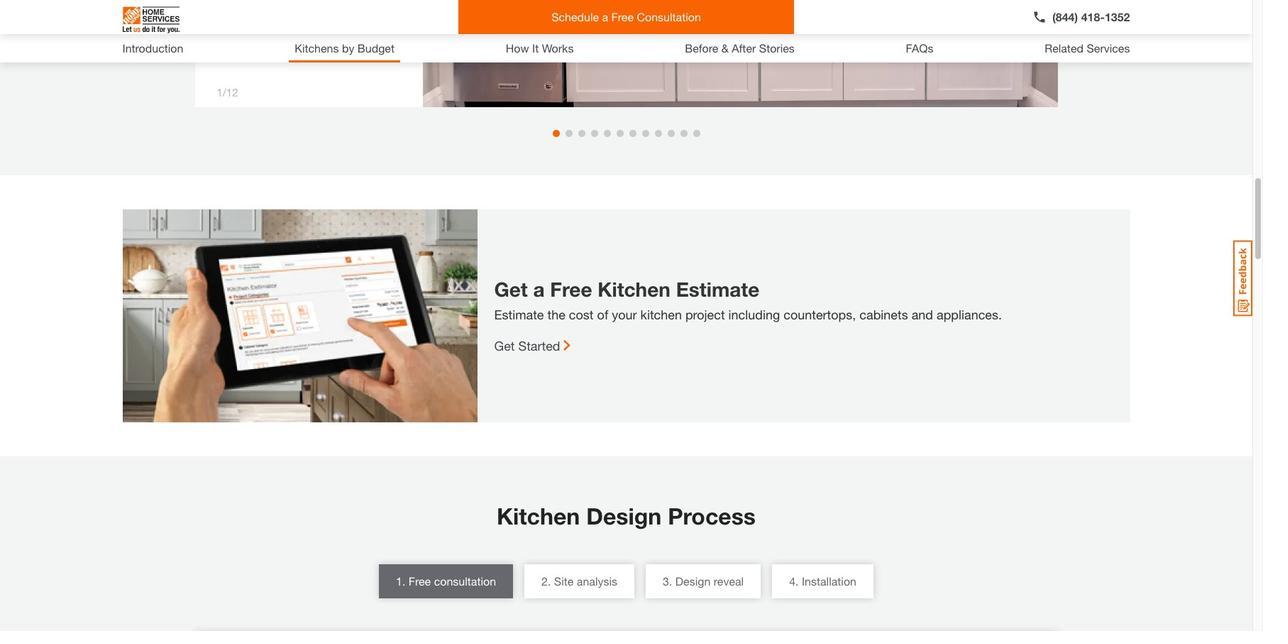 Task type: describe. For each thing, give the bounding box(es) containing it.
kitchen gallery 1 desktop image
[[195, 0, 1058, 107]]

2. site analysis button
[[525, 564, 635, 598]]

free for kitchen
[[550, 278, 592, 301]]

3. design reveal button
[[646, 564, 761, 598]]

get started link
[[494, 338, 570, 354]]

get started
[[494, 338, 560, 354]]

418-
[[1082, 10, 1105, 23]]

site
[[554, 574, 574, 588]]

the
[[548, 307, 566, 322]]

works
[[542, 41, 574, 55]]

started
[[519, 338, 560, 354]]

reveal
[[714, 574, 744, 588]]

services
[[1087, 41, 1131, 55]]

4.
[[790, 574, 799, 588]]

1 vertical spatial kitchen
[[497, 503, 580, 530]]

feedback link image
[[1234, 240, 1253, 317]]

it
[[532, 41, 539, 55]]

(844) 418-1352 link
[[1033, 9, 1131, 26]]

consultation
[[637, 10, 701, 23]]

after
[[732, 41, 756, 55]]

project
[[686, 307, 725, 322]]

3. design reveal
[[663, 574, 744, 588]]

analysis
[[577, 574, 618, 588]]

related
[[1045, 41, 1084, 55]]

1. free consultation button
[[379, 564, 513, 598]]

2.
[[542, 574, 551, 588]]

kitchen estimator banner images; orange kitchen icon image
[[122, 209, 477, 422]]

a for get
[[533, 278, 545, 301]]

4. installation button
[[773, 564, 874, 598]]

free for consultation
[[612, 10, 634, 23]]

cabinets
[[860, 307, 908, 322]]

design for reveal
[[676, 574, 711, 588]]

3.
[[663, 574, 673, 588]]

(844)
[[1053, 10, 1079, 23]]

4. installation
[[790, 574, 857, 588]]

1 horizontal spatial kitchen
[[598, 278, 671, 301]]

countertops,
[[784, 307, 856, 322]]

schedule a free consultation
[[552, 10, 701, 23]]

how it works
[[506, 41, 574, 55]]



Task type: vqa. For each thing, say whether or not it's contained in the screenshot.
Free to the bottom
yes



Task type: locate. For each thing, give the bounding box(es) containing it.
1 get from the top
[[494, 278, 528, 301]]

design for process
[[587, 503, 662, 530]]

get for get started
[[494, 338, 515, 354]]

1 horizontal spatial a
[[602, 10, 609, 23]]

kitchen
[[598, 278, 671, 301], [497, 503, 580, 530]]

kitchen up '2.'
[[497, 503, 580, 530]]

1 vertical spatial design
[[676, 574, 711, 588]]

kitchens
[[295, 41, 339, 55]]

&
[[722, 41, 729, 55]]

a right schedule
[[602, 10, 609, 23]]

0 horizontal spatial estimate
[[494, 307, 544, 322]]

free right 1.
[[409, 574, 431, 588]]

design up analysis
[[587, 503, 662, 530]]

including
[[729, 307, 780, 322]]

0 horizontal spatial kitchen
[[497, 503, 580, 530]]

related services
[[1045, 41, 1131, 55]]

1 vertical spatial estimate
[[494, 307, 544, 322]]

kitchen design process
[[497, 503, 756, 530]]

1 horizontal spatial free
[[550, 278, 592, 301]]

by
[[342, 41, 355, 55]]

1. free consultation
[[396, 574, 496, 588]]

0 vertical spatial kitchen
[[598, 278, 671, 301]]

estimate the cost of your kitchen project including countertops, cabinets and appliances.
[[494, 307, 1002, 322]]

0 horizontal spatial design
[[587, 503, 662, 530]]

appliances.
[[937, 307, 1002, 322]]

process
[[668, 503, 756, 530]]

kitchens by budget
[[295, 41, 395, 55]]

kitchen
[[641, 307, 682, 322]]

estimate up get started
[[494, 307, 544, 322]]

0 vertical spatial free
[[612, 10, 634, 23]]

free
[[612, 10, 634, 23], [550, 278, 592, 301], [409, 574, 431, 588]]

introduction
[[122, 41, 183, 55]]

2 get from the top
[[494, 338, 515, 354]]

a up the "started"
[[533, 278, 545, 301]]

1 vertical spatial free
[[550, 278, 592, 301]]

get a free kitchen estimate
[[494, 278, 760, 301]]

0 vertical spatial design
[[587, 503, 662, 530]]

do it for you logo image
[[122, 1, 179, 39]]

get
[[494, 278, 528, 301], [494, 338, 515, 354]]

0 horizontal spatial a
[[533, 278, 545, 301]]

free up cost
[[550, 278, 592, 301]]

design right 3.
[[676, 574, 711, 588]]

stories
[[759, 41, 795, 55]]

a for schedule
[[602, 10, 609, 23]]

1 horizontal spatial estimate
[[676, 278, 760, 301]]

consultation
[[434, 574, 496, 588]]

get for get a free kitchen estimate
[[494, 278, 528, 301]]

before & after stories
[[685, 41, 795, 55]]

how
[[506, 41, 529, 55]]

0 vertical spatial estimate
[[676, 278, 760, 301]]

design inside button
[[676, 574, 711, 588]]

installation
[[802, 574, 857, 588]]

1 vertical spatial get
[[494, 338, 515, 354]]

get up get started
[[494, 278, 528, 301]]

and
[[912, 307, 934, 322]]

schedule
[[552, 10, 599, 23]]

free left consultation
[[612, 10, 634, 23]]

0 vertical spatial a
[[602, 10, 609, 23]]

estimate
[[676, 278, 760, 301], [494, 307, 544, 322]]

1 horizontal spatial design
[[676, 574, 711, 588]]

2. site analysis
[[542, 574, 618, 588]]

before
[[685, 41, 719, 55]]

2 horizontal spatial free
[[612, 10, 634, 23]]

budget
[[358, 41, 395, 55]]

estimate up the project
[[676, 278, 760, 301]]

0 vertical spatial get
[[494, 278, 528, 301]]

a
[[602, 10, 609, 23], [533, 278, 545, 301]]

cost
[[569, 307, 594, 322]]

1352
[[1105, 10, 1131, 23]]

a inside button
[[602, 10, 609, 23]]

your
[[612, 307, 637, 322]]

0 horizontal spatial free
[[409, 574, 431, 588]]

(844) 418-1352
[[1053, 10, 1131, 23]]

schedule a free consultation button
[[458, 0, 795, 34]]

kitchen up your
[[598, 278, 671, 301]]

2 vertical spatial free
[[409, 574, 431, 588]]

design
[[587, 503, 662, 530], [676, 574, 711, 588]]

1 vertical spatial a
[[533, 278, 545, 301]]

faqs
[[906, 41, 934, 55]]

get left the "started"
[[494, 338, 515, 354]]

of
[[597, 307, 609, 322]]

1.
[[396, 574, 406, 588]]



